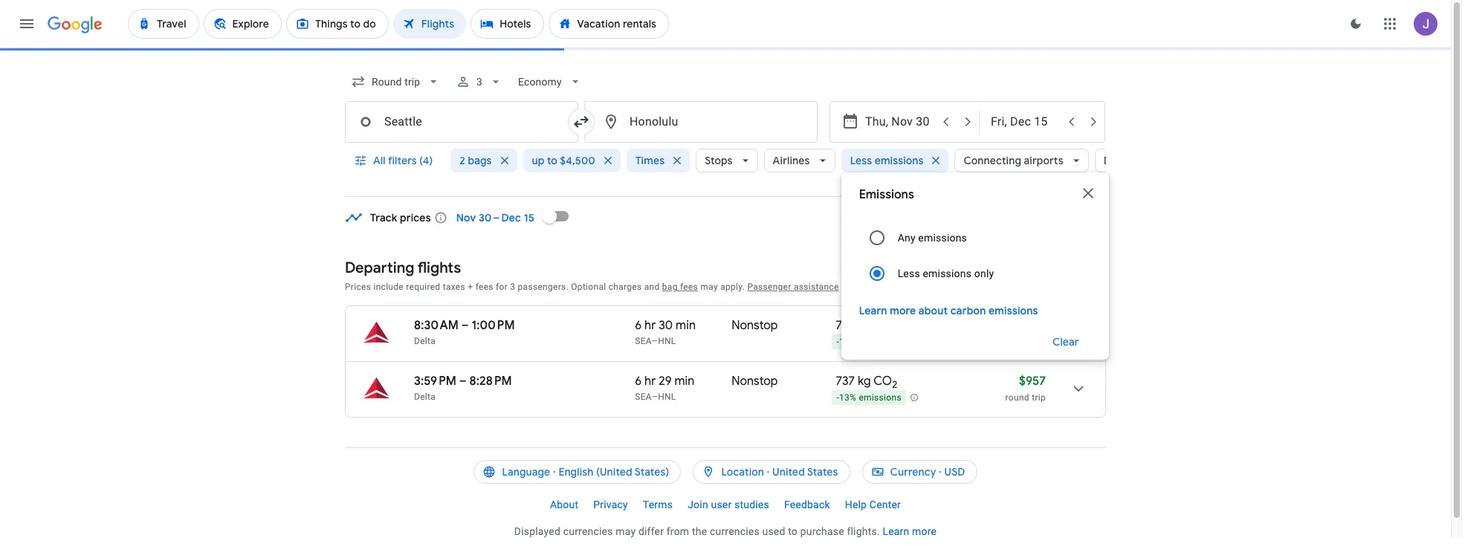 Task type: vqa. For each thing, say whether or not it's contained in the screenshot.
Delta in the 8:30 AM – 1:00 PM Delta
yes



Task type: describe. For each thing, give the bounding box(es) containing it.
clear
[[1053, 335, 1079, 349]]

all filters (4)
[[373, 154, 433, 167]]

assistance
[[794, 282, 839, 292]]

user
[[711, 499, 732, 511]]

required
[[406, 282, 440, 292]]

3:59 pm
[[414, 374, 456, 389]]

help center
[[845, 499, 901, 511]]

nonstop flight. element for 6 hr 30 min
[[732, 318, 778, 335]]

2 bags
[[460, 154, 492, 167]]

+
[[468, 282, 473, 292]]

(4)
[[419, 154, 433, 167]]

bag fees button
[[662, 282, 698, 292]]

states)
[[635, 465, 669, 479]]

join user studies
[[688, 499, 769, 511]]

2 inside 737 kg co 2
[[892, 379, 897, 391]]

30
[[659, 318, 673, 333]]

privacy
[[593, 499, 628, 511]]

used
[[762, 526, 785, 537]]

Arrival time: 8:28 PM. text field
[[469, 374, 512, 389]]

may inside departing flights main content
[[701, 282, 718, 292]]

airlines button
[[764, 143, 835, 178]]

none search field containing emissions
[[345, 64, 1172, 360]]

(united
[[596, 465, 633, 479]]

2 13% from the top
[[839, 393, 857, 403]]

departing flights main content
[[345, 198, 1106, 430]]

emissions down co
[[859, 393, 902, 403]]

airlines
[[773, 154, 810, 167]]

6 for 6 hr 30 min
[[635, 318, 642, 333]]

departing
[[345, 259, 414, 277]]

1 vertical spatial more
[[912, 526, 937, 537]]

less emissions
[[850, 154, 924, 167]]

carbon
[[951, 304, 986, 317]]

connecting
[[964, 154, 1022, 167]]

states
[[807, 465, 838, 479]]

charges
[[609, 282, 642, 292]]

connecting airports button
[[955, 143, 1089, 178]]

Departure time: 8:30 AM. text field
[[414, 318, 459, 333]]

3 inside popup button
[[477, 76, 483, 88]]

center
[[870, 499, 901, 511]]

leaves seattle-tacoma international airport at 3:59 pm on thursday, november 30 and arrives at daniel k. inouye international airport at 8:28 pm on thursday, november 30. element
[[414, 374, 512, 389]]

connecting airports
[[964, 154, 1064, 167]]

track prices
[[370, 211, 431, 225]]

2 currencies from the left
[[710, 526, 760, 537]]

3 button
[[450, 64, 509, 100]]

$4,500
[[560, 154, 595, 167]]

times button
[[627, 143, 690, 178]]

differ
[[639, 526, 664, 537]]

3:59 pm – 8:28 pm delta
[[414, 374, 512, 402]]

include
[[374, 282, 404, 292]]

up
[[532, 154, 545, 167]]

to inside popup button
[[547, 154, 558, 167]]

-13% emissions
[[837, 393, 902, 403]]

trip
[[1032, 393, 1046, 403]]

$957 for $957 round trip
[[1019, 374, 1046, 389]]

change appearance image
[[1338, 6, 1374, 42]]

learn more about carbon emissions
[[859, 304, 1038, 317]]

english (united states)
[[559, 465, 669, 479]]

displayed currencies may differ from the currencies used to purchase flights. learn more
[[514, 526, 937, 537]]

hr for 30
[[645, 318, 656, 333]]

sea for 6 hr 29 min
[[635, 392, 652, 402]]

up to $4,500 button
[[523, 143, 621, 178]]

Departure time: 3:59 PM. text field
[[414, 374, 456, 389]]

the
[[692, 526, 707, 537]]

times
[[635, 154, 665, 167]]

emissions inside the 737 -13% emissions
[[859, 337, 902, 347]]

nonstop flight. element for 6 hr 29 min
[[732, 374, 778, 391]]

departing flights
[[345, 259, 461, 277]]

united
[[772, 465, 805, 479]]

language
[[502, 465, 550, 479]]

united states
[[772, 465, 838, 479]]

hnl for 30
[[658, 336, 676, 346]]

flight details. leaves seattle-tacoma international airport at 3:59 pm on thursday, november 30 and arrives at daniel k. inouye international airport at 8:28 pm on thursday, november 30. image
[[1061, 371, 1097, 407]]

Arrival time: 1:00 PM. text field
[[472, 318, 515, 333]]

emissions option group
[[859, 220, 1091, 291]]

stops
[[705, 154, 733, 167]]

english
[[559, 465, 594, 479]]

passenger
[[747, 282, 791, 292]]

displayed
[[514, 526, 561, 537]]

terms link
[[636, 493, 680, 517]]

flights.
[[847, 526, 880, 537]]

nov 30 – dec 15
[[456, 211, 535, 225]]

prices include required taxes + fees for 3 passengers. optional charges and bag fees may apply. passenger assistance
[[345, 282, 839, 292]]

less for less emissions only
[[898, 268, 920, 280]]

1 957 us dollars text field from the top
[[1019, 318, 1046, 333]]

flights
[[418, 259, 461, 277]]

join
[[688, 499, 708, 511]]

8:30 am
[[414, 318, 459, 333]]

1 vertical spatial learn
[[883, 526, 910, 537]]

clear button
[[1035, 324, 1097, 360]]

about link
[[543, 493, 586, 517]]

swap origin and destination. image
[[572, 113, 590, 131]]

29
[[659, 374, 672, 389]]

co
[[874, 374, 892, 389]]

feedback link
[[777, 493, 838, 517]]

prices
[[400, 211, 431, 225]]

$957 for $957
[[1019, 318, 1046, 333]]

1 fees from the left
[[476, 282, 493, 292]]

0 vertical spatial more
[[890, 304, 916, 317]]

prices
[[345, 282, 371, 292]]



Task type: locate. For each thing, give the bounding box(es) containing it.
help center link
[[838, 493, 908, 517]]

– inside 6 hr 29 min sea – hnl
[[652, 392, 658, 402]]

1 6 from the top
[[635, 318, 642, 333]]

about
[[550, 499, 579, 511]]

0 horizontal spatial to
[[547, 154, 558, 167]]

leaves seattle-tacoma international airport at 8:30 am on thursday, november 30 and arrives at daniel k. inouye international airport at 1:00 pm on thursday, november 30. element
[[414, 318, 515, 333]]

may left apply. on the bottom
[[701, 282, 718, 292]]

6 hr 30 min sea – hnl
[[635, 318, 696, 346]]

– right 3:59 pm text box
[[459, 374, 467, 389]]

location
[[721, 465, 764, 479]]

737 kg co 2
[[836, 374, 897, 391]]

total duration 6 hr 30 min. element
[[635, 318, 732, 335]]

passenger assistance button
[[747, 282, 839, 292]]

more
[[890, 304, 916, 317], [912, 526, 937, 537]]

0 horizontal spatial 2
[[460, 154, 465, 167]]

0 vertical spatial nonstop flight. element
[[732, 318, 778, 335]]

6 for 6 hr 29 min
[[635, 374, 642, 389]]

usd
[[945, 465, 965, 479]]

emissions up co
[[859, 337, 902, 347]]

hnl down 29 at the bottom of the page
[[658, 392, 676, 402]]

delta down the departure time: 8:30 am. text field
[[414, 336, 436, 346]]

apply.
[[720, 282, 745, 292]]

nonstop flight. element
[[732, 318, 778, 335], [732, 374, 778, 391]]

- up 737 kg co 2
[[837, 337, 839, 347]]

2 left bags
[[460, 154, 465, 167]]

1 vertical spatial min
[[675, 374, 695, 389]]

hnl inside 6 hr 29 min sea – hnl
[[658, 392, 676, 402]]

2 up -13% emissions
[[892, 379, 897, 391]]

1 nonstop from the top
[[732, 318, 778, 333]]

0 vertical spatial nonstop
[[732, 318, 778, 333]]

to right used
[[788, 526, 798, 537]]

0 horizontal spatial less
[[850, 154, 872, 167]]

find the best price region
[[345, 198, 1106, 248]]

1 horizontal spatial less
[[898, 268, 920, 280]]

may
[[701, 282, 718, 292], [616, 526, 636, 537]]

0 vertical spatial learn
[[859, 304, 887, 317]]

1:00 pm
[[472, 318, 515, 333]]

0 vertical spatial -
[[837, 337, 839, 347]]

round
[[1006, 393, 1030, 403]]

0 vertical spatial hr
[[645, 318, 656, 333]]

min right 30 on the bottom left
[[676, 318, 696, 333]]

1 hr from the top
[[645, 318, 656, 333]]

30 – dec
[[479, 211, 521, 225]]

1 vertical spatial sea
[[635, 392, 652, 402]]

0 vertical spatial less
[[850, 154, 872, 167]]

close dialog image
[[1079, 184, 1097, 202]]

hr inside 6 hr 29 min sea – hnl
[[645, 374, 656, 389]]

6 inside 6 hr 29 min sea – hnl
[[635, 374, 642, 389]]

hr left 30 on the bottom left
[[645, 318, 656, 333]]

2 - from the top
[[837, 393, 839, 403]]

0 vertical spatial 3
[[477, 76, 483, 88]]

join user studies link
[[680, 493, 777, 517]]

1 vertical spatial hnl
[[658, 392, 676, 402]]

Return text field
[[991, 102, 1059, 142]]

hr
[[645, 318, 656, 333], [645, 374, 656, 389]]

currencies
[[563, 526, 613, 537], [710, 526, 760, 537]]

1 vertical spatial nonstop
[[732, 374, 778, 389]]

- down 737 kg co 2
[[837, 393, 839, 403]]

2 inside popup button
[[460, 154, 465, 167]]

13% inside the 737 -13% emissions
[[839, 337, 857, 347]]

737 -13% emissions
[[836, 318, 902, 347]]

airports
[[1024, 154, 1064, 167]]

to
[[547, 154, 558, 167], [788, 526, 798, 537]]

hnl inside 6 hr 30 min sea – hnl
[[658, 336, 676, 346]]

1 vertical spatial 737
[[836, 374, 855, 389]]

2 fees from the left
[[680, 282, 698, 292]]

for
[[496, 282, 508, 292]]

duration
[[1104, 154, 1147, 167]]

emissions right carbon
[[989, 304, 1038, 317]]

15
[[524, 211, 535, 225]]

less inside the emissions 'option group'
[[898, 268, 920, 280]]

bag
[[662, 282, 678, 292]]

737 left kg
[[836, 374, 855, 389]]

0 vertical spatial 957 us dollars text field
[[1019, 318, 1046, 333]]

delta inside 8:30 am – 1:00 pm delta
[[414, 336, 436, 346]]

0 horizontal spatial currencies
[[563, 526, 613, 537]]

737 inside the 737 -13% emissions
[[836, 318, 855, 333]]

1 horizontal spatial to
[[788, 526, 798, 537]]

learn down center
[[883, 526, 910, 537]]

hr inside 6 hr 30 min sea – hnl
[[645, 318, 656, 333]]

2 nonstop flight. element from the top
[[732, 374, 778, 391]]

0 vertical spatial 2
[[460, 154, 465, 167]]

more down currency
[[912, 526, 937, 537]]

2 hnl from the top
[[658, 392, 676, 402]]

1 vertical spatial 13%
[[839, 393, 857, 403]]

2 bags button
[[451, 143, 517, 178]]

0 vertical spatial delta
[[414, 336, 436, 346]]

– inside 8:30 am – 1:00 pm delta
[[462, 318, 469, 333]]

2 6 from the top
[[635, 374, 642, 389]]

0 vertical spatial min
[[676, 318, 696, 333]]

any
[[898, 232, 916, 244]]

1 vertical spatial to
[[788, 526, 798, 537]]

delta for 3:59 pm
[[414, 392, 436, 402]]

1 horizontal spatial may
[[701, 282, 718, 292]]

Departure text field
[[865, 102, 934, 142]]

currencies down privacy link
[[563, 526, 613, 537]]

all filters (4) button
[[345, 143, 445, 178]]

1 vertical spatial less
[[898, 268, 920, 280]]

1 hnl from the top
[[658, 336, 676, 346]]

min for 6 hr 29 min
[[675, 374, 695, 389]]

less for less emissions
[[850, 154, 872, 167]]

sea down the total duration 6 hr 30 min. element
[[635, 336, 652, 346]]

1 horizontal spatial 3
[[510, 282, 515, 292]]

less down any
[[898, 268, 920, 280]]

737 for kg
[[836, 374, 855, 389]]

delta inside 3:59 pm – 8:28 pm delta
[[414, 392, 436, 402]]

emissions left only
[[923, 268, 972, 280]]

$957 round trip
[[1006, 374, 1046, 403]]

less up emissions
[[850, 154, 872, 167]]

2
[[460, 154, 465, 167], [892, 379, 897, 391]]

passengers.
[[518, 282, 569, 292]]

less
[[850, 154, 872, 167], [898, 268, 920, 280]]

1 13% from the top
[[839, 337, 857, 347]]

optional
[[571, 282, 606, 292]]

2 sea from the top
[[635, 392, 652, 402]]

1 horizontal spatial currencies
[[710, 526, 760, 537]]

learn more about tracked prices image
[[434, 211, 447, 225]]

$957 up $957 round trip
[[1019, 318, 1046, 333]]

1 delta from the top
[[414, 336, 436, 346]]

1 horizontal spatial 2
[[892, 379, 897, 391]]

957 us dollars text field up the trip
[[1019, 374, 1046, 389]]

$957
[[1019, 318, 1046, 333], [1019, 374, 1046, 389]]

purchase
[[800, 526, 844, 537]]

737 for -
[[836, 318, 855, 333]]

None text field
[[584, 101, 818, 143]]

1 sea from the top
[[635, 336, 652, 346]]

fees right bag
[[680, 282, 698, 292]]

– down total duration 6 hr 29 min. element
[[652, 392, 658, 402]]

1 vertical spatial 957 us dollars text field
[[1019, 374, 1046, 389]]

0 vertical spatial 6
[[635, 318, 642, 333]]

fees right + at the bottom of page
[[476, 282, 493, 292]]

6 inside 6 hr 30 min sea – hnl
[[635, 318, 642, 333]]

1 vertical spatial -
[[837, 393, 839, 403]]

sea for 6 hr 30 min
[[635, 336, 652, 346]]

less emissions button
[[841, 143, 949, 178]]

737 down "assistance" at the right bottom
[[836, 318, 855, 333]]

– left 1:00 pm text field
[[462, 318, 469, 333]]

957 us dollars text field up $957 round trip
[[1019, 318, 1046, 333]]

any emissions
[[898, 232, 967, 244]]

main menu image
[[18, 15, 36, 33]]

learn up the 737 -13% emissions
[[859, 304, 887, 317]]

emissions
[[875, 154, 924, 167], [918, 232, 967, 244], [923, 268, 972, 280], [989, 304, 1038, 317], [859, 337, 902, 347], [859, 393, 902, 403]]

filters
[[388, 154, 417, 167]]

all
[[373, 154, 386, 167]]

up to $4,500
[[532, 154, 595, 167]]

kg
[[858, 374, 871, 389]]

1 vertical spatial $957
[[1019, 374, 1046, 389]]

hr left 29 at the bottom of the page
[[645, 374, 656, 389]]

delta down 3:59 pm text box
[[414, 392, 436, 402]]

1 737 from the top
[[836, 318, 855, 333]]

duration button
[[1095, 143, 1172, 178]]

1 vertical spatial 3
[[510, 282, 515, 292]]

1 vertical spatial 2
[[892, 379, 897, 391]]

learn more about carbon emissions link
[[859, 304, 1038, 317]]

bags
[[468, 154, 492, 167]]

1 vertical spatial hr
[[645, 374, 656, 389]]

emissions up emissions
[[875, 154, 924, 167]]

delta for 8:30 am
[[414, 336, 436, 346]]

privacy link
[[586, 493, 636, 517]]

delta
[[414, 336, 436, 346], [414, 392, 436, 402]]

$957 inside $957 round trip
[[1019, 374, 1046, 389]]

loading results progress bar
[[0, 48, 1451, 51]]

$957 up the trip
[[1019, 374, 1046, 389]]

1 vertical spatial 6
[[635, 374, 642, 389]]

min inside 6 hr 30 min sea – hnl
[[676, 318, 696, 333]]

2 delta from the top
[[414, 392, 436, 402]]

737 inside 737 kg co 2
[[836, 374, 855, 389]]

0 vertical spatial 737
[[836, 318, 855, 333]]

min inside 6 hr 29 min sea – hnl
[[675, 374, 695, 389]]

0 vertical spatial may
[[701, 282, 718, 292]]

2 957 us dollars text field from the top
[[1019, 374, 1046, 389]]

737
[[836, 318, 855, 333], [836, 374, 855, 389]]

3
[[477, 76, 483, 88], [510, 282, 515, 292]]

8:30 am – 1:00 pm delta
[[414, 318, 515, 346]]

957 US dollars text field
[[1019, 318, 1046, 333], [1019, 374, 1046, 389]]

currencies down the join user studies link
[[710, 526, 760, 537]]

emissions inside popup button
[[875, 154, 924, 167]]

0 vertical spatial to
[[547, 154, 558, 167]]

0 horizontal spatial fees
[[476, 282, 493, 292]]

– down the total duration 6 hr 30 min. element
[[652, 336, 658, 346]]

emissions up less emissions only
[[918, 232, 967, 244]]

0 horizontal spatial may
[[616, 526, 636, 537]]

2 nonstop from the top
[[732, 374, 778, 389]]

hr for 29
[[645, 374, 656, 389]]

- inside the 737 -13% emissions
[[837, 337, 839, 347]]

track
[[370, 211, 397, 225]]

None text field
[[345, 101, 578, 143]]

nonstop
[[732, 318, 778, 333], [732, 374, 778, 389]]

emissions
[[859, 187, 914, 202]]

stops button
[[696, 143, 758, 178]]

and
[[644, 282, 660, 292]]

nonstop for 6 hr 29 min
[[732, 374, 778, 389]]

min right 29 at the bottom of the page
[[675, 374, 695, 389]]

from
[[667, 526, 689, 537]]

None field
[[345, 68, 447, 95], [512, 68, 589, 95], [345, 68, 447, 95], [512, 68, 589, 95]]

to right up
[[547, 154, 558, 167]]

min for 6 hr 30 min
[[676, 318, 696, 333]]

help
[[845, 499, 867, 511]]

1 vertical spatial nonstop flight. element
[[732, 374, 778, 391]]

sea down total duration 6 hr 29 min. element
[[635, 392, 652, 402]]

sea inside 6 hr 30 min sea – hnl
[[635, 336, 652, 346]]

0 vertical spatial sea
[[635, 336, 652, 346]]

– inside 3:59 pm – 8:28 pm delta
[[459, 374, 467, 389]]

6 left 30 on the bottom left
[[635, 318, 642, 333]]

1 horizontal spatial fees
[[680, 282, 698, 292]]

about
[[919, 304, 948, 317]]

taxes
[[443, 282, 465, 292]]

hnl
[[658, 336, 676, 346], [658, 392, 676, 402]]

more left about
[[890, 304, 916, 317]]

learn more link
[[883, 526, 937, 537]]

total duration 6 hr 29 min. element
[[635, 374, 732, 391]]

1 $957 from the top
[[1019, 318, 1046, 333]]

13% down 737 kg co 2
[[839, 393, 857, 403]]

less inside popup button
[[850, 154, 872, 167]]

hnl for 29
[[658, 392, 676, 402]]

hnl down 30 on the bottom left
[[658, 336, 676, 346]]

0 vertical spatial $957
[[1019, 318, 1046, 333]]

2 $957 from the top
[[1019, 374, 1046, 389]]

may left differ
[[616, 526, 636, 537]]

nov
[[456, 211, 476, 225]]

nonstop for 6 hr 30 min
[[732, 318, 778, 333]]

0 vertical spatial hnl
[[658, 336, 676, 346]]

1 vertical spatial delta
[[414, 392, 436, 402]]

None search field
[[345, 64, 1172, 360]]

less emissions only
[[898, 268, 994, 280]]

– inside 6 hr 30 min sea – hnl
[[652, 336, 658, 346]]

0 horizontal spatial 3
[[477, 76, 483, 88]]

2 737 from the top
[[836, 374, 855, 389]]

1 nonstop flight. element from the top
[[732, 318, 778, 335]]

studies
[[735, 499, 769, 511]]

0 vertical spatial 13%
[[839, 337, 857, 347]]

1 currencies from the left
[[563, 526, 613, 537]]

3 inside departing flights main content
[[510, 282, 515, 292]]

13% up 737 kg co 2
[[839, 337, 857, 347]]

sea inside 6 hr 29 min sea – hnl
[[635, 392, 652, 402]]

6 left 29 at the bottom of the page
[[635, 374, 642, 389]]

1 - from the top
[[837, 337, 839, 347]]

1 vertical spatial may
[[616, 526, 636, 537]]

6 hr 29 min sea – hnl
[[635, 374, 695, 402]]

2 hr from the top
[[645, 374, 656, 389]]



